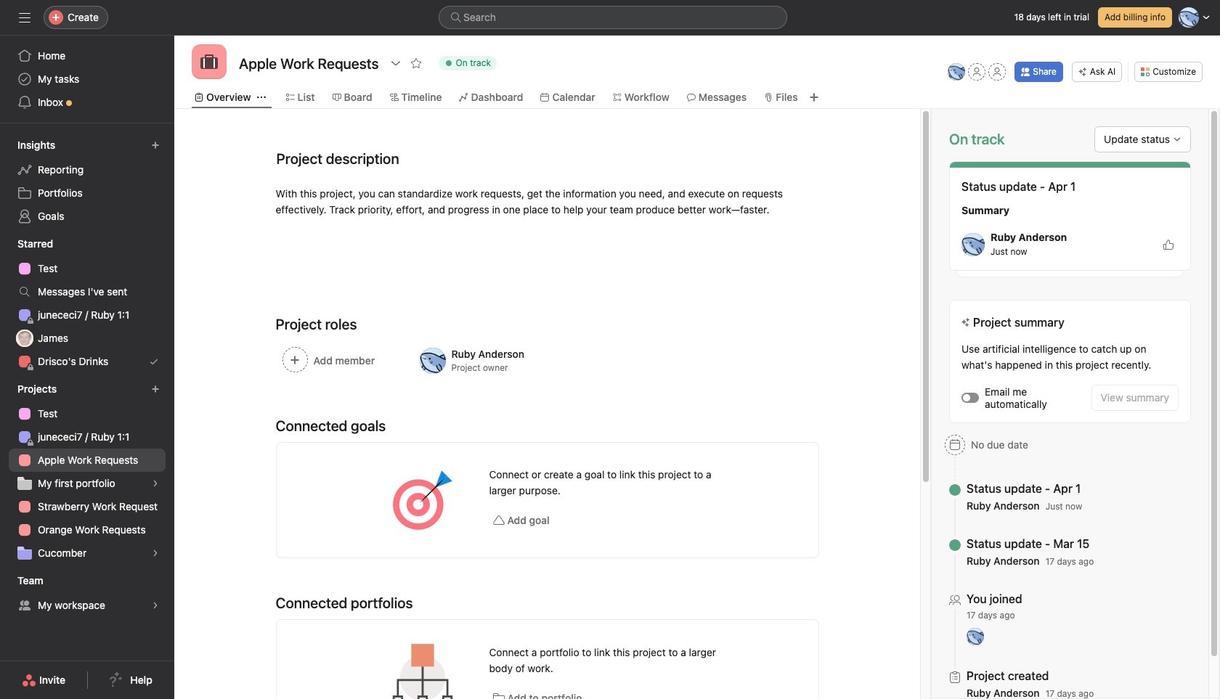 Task type: vqa. For each thing, say whether or not it's contained in the screenshot.
the Latest status update element
yes



Task type: describe. For each thing, give the bounding box(es) containing it.
Project description title text field
[[267, 144, 403, 174]]

briefcase image
[[201, 53, 218, 70]]

show options image
[[390, 57, 401, 69]]

new insights image
[[151, 141, 160, 150]]

new project or portfolio image
[[151, 385, 160, 394]]

see details, my first portfolio image
[[151, 480, 160, 488]]

insights element
[[0, 132, 174, 231]]

hide sidebar image
[[19, 12, 31, 23]]

see details, my workspace image
[[151, 602, 160, 610]]

see details, cucomber image
[[151, 549, 160, 558]]



Task type: locate. For each thing, give the bounding box(es) containing it.
starred element
[[0, 231, 174, 376]]

switch
[[962, 393, 980, 403]]

add to starred image
[[410, 57, 422, 69]]

projects element
[[0, 376, 174, 568]]

add tab image
[[809, 92, 820, 103]]

update status image
[[1174, 135, 1182, 144]]

0 likes. click to like this task image
[[1163, 239, 1175, 250]]

tab actions image
[[257, 93, 266, 102]]

latest status update element
[[950, 161, 1192, 271]]

teams element
[[0, 568, 174, 621]]

list box
[[439, 6, 788, 29]]

manage project members image
[[948, 63, 966, 81]]

None text field
[[235, 50, 383, 76]]

global element
[[0, 36, 174, 123]]



